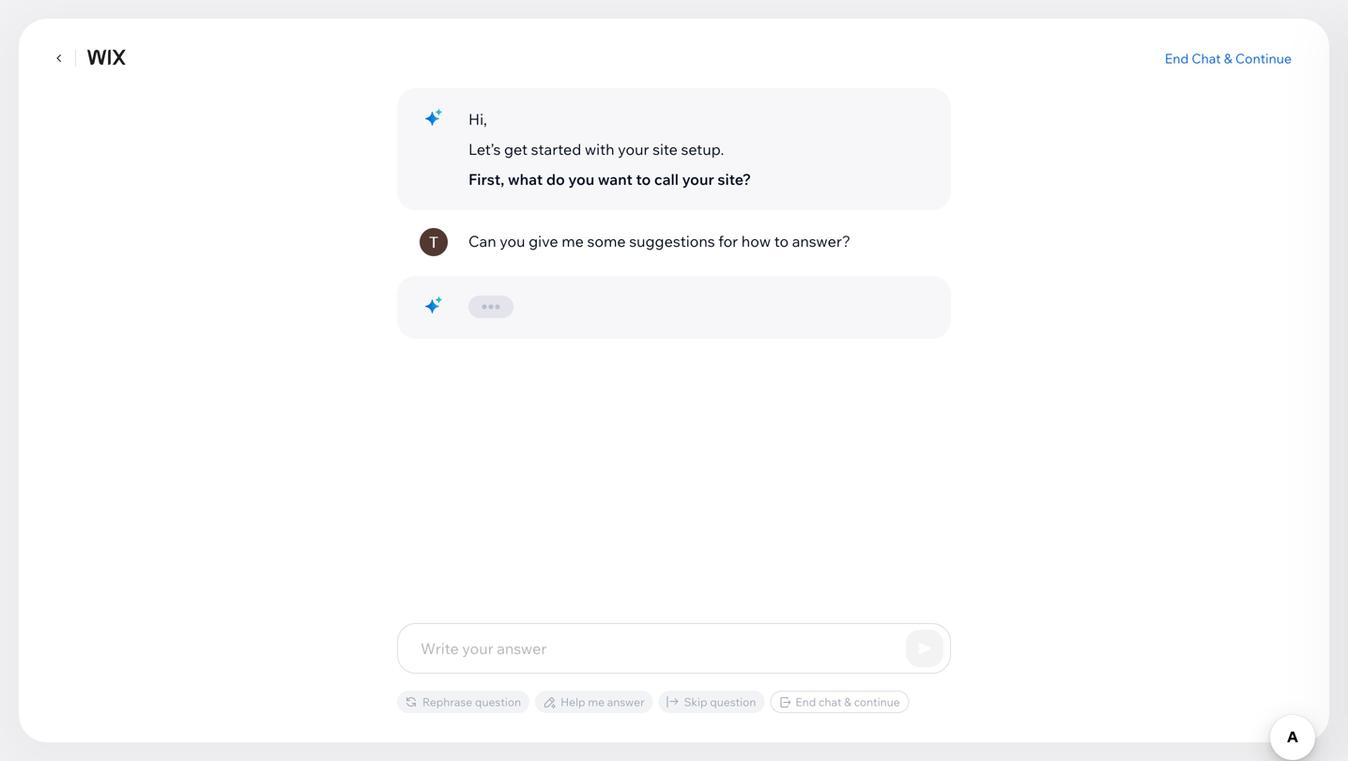 Task type: locate. For each thing, give the bounding box(es) containing it.
to
[[636, 170, 651, 189], [775, 232, 789, 251]]

chat
[[1192, 50, 1222, 66]]

end left 'chat'
[[796, 695, 816, 710]]

0 horizontal spatial me
[[562, 232, 584, 251]]

1 vertical spatial end
[[796, 695, 816, 710]]

first, what do you want to call your site?
[[469, 170, 752, 189]]

1 horizontal spatial &
[[1225, 50, 1233, 66]]

give
[[529, 232, 558, 251]]

1 vertical spatial me
[[588, 695, 605, 710]]

1 vertical spatial &
[[845, 695, 852, 710]]

question right skip
[[710, 695, 756, 710]]

0 horizontal spatial you
[[500, 232, 526, 251]]

some
[[587, 232, 626, 251]]

0 vertical spatial &
[[1225, 50, 1233, 66]]

& right 'chat'
[[845, 695, 852, 710]]

your left site
[[618, 140, 649, 159]]

you right do
[[569, 170, 595, 189]]

end for end chat & continue
[[796, 695, 816, 710]]

get
[[504, 140, 528, 159]]

with
[[585, 140, 615, 159]]

do
[[546, 170, 565, 189]]

setup.
[[681, 140, 724, 159]]

site?
[[718, 170, 752, 189]]

0 vertical spatial you
[[569, 170, 595, 189]]

Write your answer text field
[[398, 625, 950, 673]]

me
[[562, 232, 584, 251], [588, 695, 605, 710]]

1 horizontal spatial question
[[710, 695, 756, 710]]

end left chat
[[1165, 50, 1189, 66]]

you right can
[[500, 232, 526, 251]]

0 horizontal spatial end
[[796, 695, 816, 710]]

end inside button
[[1165, 50, 1189, 66]]

question for skip question
[[710, 695, 756, 710]]

0 horizontal spatial your
[[618, 140, 649, 159]]

you
[[569, 170, 595, 189], [500, 232, 526, 251]]

0 horizontal spatial question
[[475, 695, 521, 710]]

chat
[[819, 695, 842, 710]]

0 vertical spatial me
[[562, 232, 584, 251]]

help me answer
[[561, 695, 645, 710]]

first,
[[469, 170, 505, 189]]

end
[[1165, 50, 1189, 66], [796, 695, 816, 710]]

0 horizontal spatial to
[[636, 170, 651, 189]]

how
[[742, 232, 771, 251]]

to left call
[[636, 170, 651, 189]]

1 horizontal spatial your
[[682, 170, 715, 189]]

question right rephrase
[[475, 695, 521, 710]]

can
[[469, 232, 496, 251]]

want
[[598, 170, 633, 189]]

1 horizontal spatial to
[[775, 232, 789, 251]]

what
[[508, 170, 543, 189]]

question
[[475, 695, 521, 710], [710, 695, 756, 710]]

0 vertical spatial your
[[618, 140, 649, 159]]

your down setup.
[[682, 170, 715, 189]]

0 vertical spatial end
[[1165, 50, 1189, 66]]

1 question from the left
[[475, 695, 521, 710]]

to right how
[[775, 232, 789, 251]]

rephrase question
[[423, 695, 521, 710]]

0 horizontal spatial &
[[845, 695, 852, 710]]

& inside button
[[1225, 50, 1233, 66]]

skip question
[[684, 695, 756, 710]]

1 horizontal spatial you
[[569, 170, 595, 189]]

me right the 'give' on the top left
[[562, 232, 584, 251]]

end chat & continue
[[796, 695, 900, 710]]

1 horizontal spatial end
[[1165, 50, 1189, 66]]

your
[[618, 140, 649, 159], [682, 170, 715, 189]]

me right help on the bottom left of page
[[588, 695, 605, 710]]

2 question from the left
[[710, 695, 756, 710]]

0 vertical spatial to
[[636, 170, 651, 189]]

& right chat
[[1225, 50, 1233, 66]]

rephrase
[[423, 695, 473, 710]]

&
[[1225, 50, 1233, 66], [845, 695, 852, 710]]

can you give me some suggestions for how to answer?
[[469, 232, 851, 251]]

question for rephrase question
[[475, 695, 521, 710]]



Task type: describe. For each thing, give the bounding box(es) containing it.
hi,
[[469, 110, 487, 129]]

for
[[719, 232, 738, 251]]

continue
[[1236, 50, 1292, 66]]

let's get started with your site setup.
[[469, 140, 724, 159]]

skip
[[684, 695, 708, 710]]

started
[[531, 140, 582, 159]]

site
[[653, 140, 678, 159]]

help
[[561, 695, 586, 710]]

1 horizontal spatial me
[[588, 695, 605, 710]]

end for end chat & continue
[[1165, 50, 1189, 66]]

& for continue
[[845, 695, 852, 710]]

call
[[655, 170, 679, 189]]

terry image
[[420, 228, 448, 256]]

continue
[[854, 695, 900, 710]]

answer?
[[792, 232, 851, 251]]

& for continue
[[1225, 50, 1233, 66]]

answer
[[607, 695, 645, 710]]

suggestions
[[630, 232, 715, 251]]

1 vertical spatial you
[[500, 232, 526, 251]]

let's
[[469, 140, 501, 159]]

end chat & continue button
[[1165, 50, 1292, 67]]

1 vertical spatial your
[[682, 170, 715, 189]]

end chat & continue
[[1165, 50, 1292, 66]]

1 vertical spatial to
[[775, 232, 789, 251]]



Task type: vqa. For each thing, say whether or not it's contained in the screenshot.
bottommost End
yes



